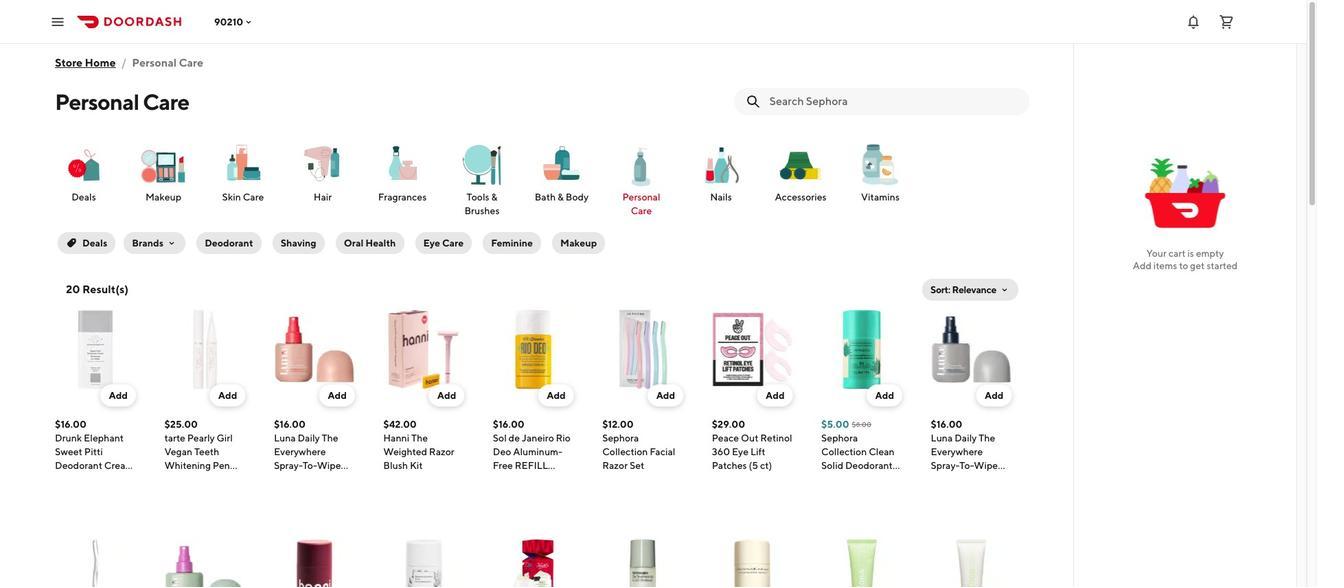 Task type: vqa. For each thing, say whether or not it's contained in the screenshot.
& in Tools & Brushes
yes



Task type: describe. For each thing, give the bounding box(es) containing it.
makeup inside button
[[561, 238, 597, 249]]

result(s)
[[82, 283, 129, 296]]

& for tools
[[492, 192, 498, 203]]

0 vertical spatial makeup link
[[129, 140, 198, 205]]

0 vertical spatial personal care
[[55, 89, 189, 115]]

makeup image
[[139, 141, 188, 190]]

bath
[[535, 192, 556, 203]]

add for $16.00 drunk elephant sweet pitti deodorant cream (2.0 oz)
[[109, 390, 128, 401]]

elephant
[[84, 433, 124, 444]]

/
[[121, 56, 127, 69]]

$12.00 sephora collection facial razor set
[[603, 419, 676, 471]]

(2.0
[[55, 474, 73, 485]]

free
[[493, 460, 513, 471]]

1 vertical spatial personal
[[55, 89, 139, 115]]

feminine for $16.00 luna daily the everywhere spray-to-wipe original feminine spray (3.3 oz)
[[969, 474, 1009, 485]]

body
[[566, 192, 589, 203]]

luna daily the everywhere spray-to-wipe original feminine spray (3.3 oz) image
[[931, 309, 1013, 390]]

bath & body image
[[537, 141, 587, 184]]

(0.135
[[165, 474, 192, 485]]

oz) inside $16.00 luna daily the everywhere spray-to-wipe original feminine spray (3.3 oz)
[[977, 488, 990, 499]]

deodorants
[[846, 460, 897, 471]]

vitamins
[[862, 192, 900, 203]]

Search Sephora search field
[[770, 94, 1019, 109]]

shaving button
[[273, 232, 325, 254]]

sort: relevance
[[931, 284, 997, 295]]

care inside 'skin care' link
[[243, 192, 264, 203]]

skin care
[[222, 192, 264, 203]]

1 vertical spatial deals
[[82, 238, 107, 249]]

nails image
[[697, 141, 746, 190]]

kosas chemistry fragrance free aha serum deodorant (2.4 oz) image
[[931, 539, 1013, 587]]

skin care image
[[219, 141, 268, 184]]

2 vertical spatial personal
[[623, 192, 661, 203]]

luna for luna daily the everywhere spray-to-wipe hydrating feminine spray (3.3 oz)
[[274, 433, 296, 444]]

sephora collection facial razor set image
[[603, 309, 684, 390]]

$16.00 sol de janeiro rio deo aluminum- free refill cheirosa 62 deodorant (2 oz)
[[493, 419, 571, 499]]

deals link
[[49, 140, 118, 205]]

clean
[[869, 447, 895, 458]]

1 horizontal spatial makeup link
[[550, 230, 608, 257]]

oz) inside the $16.00 luna daily the everywhere spray-to-wipe hydrating feminine spray (3.3 oz)
[[292, 502, 306, 513]]

shaving link
[[270, 230, 328, 257]]

cart
[[1169, 248, 1186, 259]]

relevance
[[953, 284, 997, 295]]

aluminum-
[[513, 447, 563, 458]]

peace
[[712, 433, 739, 444]]

add for $5.00 $8.00 sephora collection clean solid deodorants (1.75 oz)
[[876, 390, 895, 401]]

& for bath
[[558, 192, 564, 203]]

shaving
[[281, 238, 317, 249]]

add for $16.00 sol de janeiro rio deo aluminum- free refill cheirosa 62 deodorant (2 oz)
[[547, 390, 566, 401]]

deodorant inside $16.00 sol de janeiro rio deo aluminum- free refill cheirosa 62 deodorant (2 oz)
[[493, 488, 541, 499]]

open menu image
[[49, 13, 66, 30]]

add for $16.00 luna daily the everywhere spray-to-wipe original feminine spray (3.3 oz)
[[985, 390, 1004, 401]]

add for $16.00 luna daily the everywhere spray-to-wipe hydrating feminine spray (3.3 oz)
[[328, 390, 347, 401]]

feminine button
[[483, 232, 542, 254]]

accessories link
[[767, 140, 836, 205]]

$8.00
[[852, 421, 872, 429]]

cream
[[104, 460, 134, 471]]

daily for luna daily the everywhere spray-to-wipe original feminine spray (3.3 oz)
[[955, 433, 977, 444]]

hair
[[314, 192, 332, 203]]

sephora inside the $12.00 sephora collection facial razor set
[[603, 433, 639, 444]]

set
[[630, 460, 645, 471]]

20 result(s)
[[66, 283, 129, 296]]

pitti
[[84, 447, 103, 458]]

0 horizontal spatial makeup
[[146, 192, 181, 203]]

$5.00
[[822, 419, 850, 430]]

$25.00
[[165, 419, 198, 430]]

sweet
[[55, 447, 82, 458]]

oral health
[[344, 238, 396, 249]]

kosas chemistry serene clean aha serum deodorant (2.4 oz) image
[[822, 539, 903, 587]]

luna daily the everywhere spray-to-wipe hydrating feminine spray (3.3 oz) image
[[274, 309, 355, 390]]

kit
[[410, 460, 423, 471]]

donna karan cashmere mist deodorant (1.7 oz) image
[[712, 539, 793, 587]]

get
[[1191, 260, 1205, 271]]

eye care button
[[415, 232, 472, 254]]

everywhere for hydrating
[[274, 447, 326, 458]]

oz) inside $16.00 sol de janeiro rio deo aluminum- free refill cheirosa 62 deodorant (2 oz)
[[553, 488, 567, 499]]

items
[[1154, 260, 1178, 271]]

hanni
[[384, 433, 410, 444]]

to
[[1180, 260, 1189, 271]]

bath & body
[[535, 192, 589, 203]]

vitamins image
[[856, 141, 906, 190]]

tools & brushes
[[465, 192, 500, 216]]

out
[[741, 433, 759, 444]]

$42.00
[[384, 419, 417, 430]]

home
[[85, 56, 116, 69]]

sol de janeiro rio deo aluminum-free refill cheirosa 62 deodorant (2 oz) image
[[493, 309, 574, 390]]

blush
[[384, 460, 408, 471]]

62
[[534, 474, 545, 485]]

feminine inside button
[[491, 238, 533, 249]]

oral health button
[[336, 232, 404, 254]]

care inside eye care button
[[442, 238, 464, 249]]

tarte
[[165, 433, 185, 444]]

brands button
[[124, 232, 186, 254]]

oral
[[344, 238, 364, 249]]

personal care image
[[617, 141, 667, 190]]

skin
[[222, 192, 241, 203]]

add for $42.00 hanni the weighted razor blush kit
[[438, 390, 456, 401]]

eye inside eye care button
[[424, 238, 441, 249]]

hanni shave pillow moisturizing body gel (3 oz) image
[[274, 539, 355, 587]]

$29.00 peace out retinol 360 eye lift patches (5 ct)
[[712, 419, 793, 471]]

collection inside the $12.00 sephora collection facial razor set
[[603, 447, 648, 458]]

janeiro
[[522, 433, 554, 444]]

refill
[[515, 460, 548, 471]]

pearly
[[187, 433, 215, 444]]

feminine link
[[480, 230, 544, 257]]

(2
[[542, 488, 551, 499]]

add for $29.00 peace out retinol 360 eye lift patches (5 ct)
[[766, 390, 785, 401]]

your cart is empty add items to get started
[[1134, 248, 1238, 271]]

ct)
[[761, 460, 773, 471]]

spray for hydrating
[[317, 488, 341, 499]]

deo
[[493, 447, 511, 458]]

sort: relevance button
[[923, 279, 1019, 301]]

oz) inside $5.00 $8.00 sephora collection clean solid deodorants (1.75 oz)
[[844, 474, 858, 485]]

fragrances link
[[368, 140, 437, 205]]

the for luna daily the everywhere spray-to-wipe hydrating feminine spray (3.3 oz)
[[322, 433, 338, 444]]

the inside $42.00 hanni the weighted razor blush kit
[[412, 433, 428, 444]]

eye inside $29.00 peace out retinol 360 eye lift patches (5 ct)
[[732, 447, 749, 458]]

vitamins link
[[847, 140, 915, 205]]

to- for original
[[960, 460, 975, 471]]



Task type: locate. For each thing, give the bounding box(es) containing it.
spray- inside $16.00 luna daily the everywhere spray-to-wipe original feminine spray (3.3 oz)
[[931, 460, 960, 471]]

1 to- from the left
[[303, 460, 317, 471]]

(3.3 down the hydrating on the bottom of page
[[274, 502, 291, 513]]

add inside your cart is empty add items to get started
[[1134, 260, 1152, 271]]

1 vertical spatial (3.3
[[274, 502, 291, 513]]

0 horizontal spatial everywhere
[[274, 447, 326, 458]]

deodorant inside deodorant button
[[205, 238, 253, 249]]

$16.00 for $16.00 luna daily the everywhere spray-to-wipe hydrating feminine spray (3.3 oz)
[[274, 419, 306, 430]]

feminine inside $16.00 luna daily the everywhere spray-to-wipe original feminine spray (3.3 oz)
[[969, 474, 1009, 485]]

everywhere
[[274, 447, 326, 458], [931, 447, 983, 458]]

1 vertical spatial razor
[[603, 460, 628, 471]]

2 sephora from the left
[[822, 433, 858, 444]]

$25.00 tarte pearly girl vegan teeth whitening pen (0.135 oz)
[[165, 419, 233, 485]]

$42.00 hanni the weighted razor blush kit
[[384, 419, 455, 471]]

0 vertical spatial deals
[[72, 192, 96, 203]]

the for luna daily the everywhere spray-to-wipe original feminine spray (3.3 oz)
[[979, 433, 996, 444]]

tarte pearly girl vegan teeth whitening pen (0.135 oz) image
[[165, 309, 246, 390]]

1 horizontal spatial collection
[[822, 447, 867, 458]]

spray inside the $16.00 luna daily the everywhere spray-to-wipe hydrating feminine spray (3.3 oz)
[[317, 488, 341, 499]]

peace out retinol 360 eye lift patches (5 ct) image
[[712, 309, 793, 390]]

(3.3
[[958, 488, 975, 499], [274, 502, 291, 513]]

feminine down brushes at left top
[[491, 238, 533, 249]]

hanni the weighted razor blush kit image
[[384, 309, 465, 390]]

1 horizontal spatial sephora
[[822, 433, 858, 444]]

(3.3 down original
[[958, 488, 975, 499]]

360
[[712, 447, 731, 458]]

makeup link
[[129, 140, 198, 205], [550, 230, 608, 257]]

(5
[[749, 460, 759, 471]]

girl
[[217, 433, 233, 444]]

$16.00 inside "$16.00 drunk elephant sweet pitti deodorant cream (2.0 oz)"
[[55, 419, 87, 430]]

makeup button
[[553, 232, 606, 254]]

sort:
[[931, 284, 951, 295]]

(3.3 for hydrating
[[274, 502, 291, 513]]

collection up solid
[[822, 447, 867, 458]]

accessories
[[775, 192, 827, 203]]

personal down the "home"
[[55, 89, 139, 115]]

health
[[366, 238, 396, 249]]

original
[[931, 474, 967, 485]]

0 horizontal spatial the
[[322, 433, 338, 444]]

1 vertical spatial makeup
[[561, 238, 597, 249]]

2 daily from the left
[[955, 433, 977, 444]]

deodorant down the cheirosa at the bottom
[[493, 488, 541, 499]]

(3.3 inside the $16.00 luna daily the everywhere spray-to-wipe hydrating feminine spray (3.3 oz)
[[274, 502, 291, 513]]

empty
[[1197, 248, 1225, 259]]

spray- for original
[[931, 460, 960, 471]]

3 the from the left
[[979, 433, 996, 444]]

2 spray- from the left
[[931, 460, 960, 471]]

1 & from the left
[[492, 192, 498, 203]]

feminine for $16.00 luna daily the everywhere spray-to-wipe hydrating feminine spray (3.3 oz)
[[274, 488, 315, 499]]

1 horizontal spatial wipe
[[975, 460, 999, 471]]

$29.00
[[712, 419, 746, 430]]

1 horizontal spatial razor
[[603, 460, 628, 471]]

whitening
[[165, 460, 211, 471]]

$16.00 up original
[[931, 419, 963, 430]]

2 vertical spatial feminine
[[274, 488, 315, 499]]

add button
[[101, 385, 136, 407], [101, 385, 136, 407], [210, 385, 246, 407], [210, 385, 246, 407], [320, 385, 355, 407], [320, 385, 355, 407], [429, 385, 465, 407], [429, 385, 465, 407], [539, 385, 574, 407], [539, 385, 574, 407], [648, 385, 684, 407], [648, 385, 684, 407], [758, 385, 793, 407], [758, 385, 793, 407], [868, 385, 903, 407], [868, 385, 903, 407], [977, 385, 1013, 407], [977, 385, 1013, 407]]

oz) inside the $25.00 tarte pearly girl vegan teeth whitening pen (0.135 oz)
[[194, 474, 207, 485]]

& right bath
[[558, 192, 564, 203]]

$16.00 for $16.00 sol de janeiro rio deo aluminum- free refill cheirosa 62 deodorant (2 oz)
[[493, 419, 525, 430]]

teeth
[[194, 447, 219, 458]]

deodorant down sweet on the bottom left of the page
[[55, 460, 102, 471]]

spray- inside the $16.00 luna daily the everywhere spray-to-wipe hydrating feminine spray (3.3 oz)
[[274, 460, 303, 471]]

2 everywhere from the left
[[931, 447, 983, 458]]

everywhere for original
[[931, 447, 983, 458]]

1 horizontal spatial deodorant
[[205, 238, 253, 249]]

sephora collection clean solid deodorants (1.75 oz) image
[[822, 309, 903, 390]]

0 vertical spatial personal
[[132, 56, 177, 69]]

pen
[[213, 460, 230, 471]]

$16.00 up the hydrating on the bottom of page
[[274, 419, 306, 430]]

facial
[[650, 447, 676, 458]]

store
[[55, 56, 83, 69]]

2 horizontal spatial feminine
[[969, 474, 1009, 485]]

daily inside the $16.00 luna daily the everywhere spray-to-wipe hydrating feminine spray (3.3 oz)
[[298, 433, 320, 444]]

eye
[[424, 238, 441, 249], [732, 447, 749, 458]]

collection up "set"
[[603, 447, 648, 458]]

0 horizontal spatial (3.3
[[274, 502, 291, 513]]

$16.00 up drunk
[[55, 419, 87, 430]]

patches
[[712, 460, 747, 471]]

0 vertical spatial feminine
[[491, 238, 533, 249]]

2 horizontal spatial deodorant
[[493, 488, 541, 499]]

1 horizontal spatial makeup
[[561, 238, 597, 249]]

deodorant down skin
[[205, 238, 253, 249]]

bath & body link
[[528, 140, 596, 205]]

spray- up the hydrating on the bottom of page
[[274, 460, 303, 471]]

2 collection from the left
[[822, 447, 867, 458]]

notification bell image
[[1186, 13, 1202, 30]]

&
[[492, 192, 498, 203], [558, 192, 564, 203]]

1 daily from the left
[[298, 433, 320, 444]]

store home link
[[55, 49, 116, 77]]

wipe inside $16.00 luna daily the everywhere spray-to-wipe original feminine spray (3.3 oz)
[[975, 460, 999, 471]]

accessories image
[[776, 141, 826, 190]]

hair link
[[289, 140, 357, 205]]

2 $16.00 from the left
[[274, 419, 306, 430]]

oral health link
[[333, 230, 407, 257]]

started
[[1207, 260, 1238, 271]]

fragrances image
[[378, 141, 427, 184]]

is
[[1188, 248, 1195, 259]]

razor left "set"
[[603, 460, 628, 471]]

1 everywhere from the left
[[274, 447, 326, 458]]

luna daily the everywhere spray-to-wipe fragrance free feminine spray (3.3 oz) image
[[165, 539, 246, 587]]

1 horizontal spatial &
[[558, 192, 564, 203]]

1 horizontal spatial everywhere
[[931, 447, 983, 458]]

to-
[[303, 460, 317, 471], [960, 460, 975, 471]]

$16.00 luna daily the everywhere spray-to-wipe hydrating feminine spray (3.3 oz)
[[274, 419, 341, 513]]

everywhere inside $16.00 luna daily the everywhere spray-to-wipe original feminine spray (3.3 oz)
[[931, 447, 983, 458]]

1 horizontal spatial the
[[412, 433, 428, 444]]

deodorant inside "$16.00 drunk elephant sweet pitti deodorant cream (2.0 oz)"
[[55, 460, 102, 471]]

(3.3 inside $16.00 luna daily the everywhere spray-to-wipe original feminine spray (3.3 oz)
[[958, 488, 975, 499]]

everywhere inside the $16.00 luna daily the everywhere spray-to-wipe hydrating feminine spray (3.3 oz)
[[274, 447, 326, 458]]

eye down out at bottom
[[732, 447, 749, 458]]

wipe inside the $16.00 luna daily the everywhere spray-to-wipe hydrating feminine spray (3.3 oz)
[[317, 460, 341, 471]]

2 the from the left
[[412, 433, 428, 444]]

personal care inside personal care link
[[623, 192, 661, 216]]

0 horizontal spatial feminine
[[274, 488, 315, 499]]

collection inside $5.00 $8.00 sephora collection clean solid deodorants (1.75 oz)
[[822, 447, 867, 458]]

maison louis marie no. 04 bois de balincourt deodorant (2.5 oz) image
[[384, 539, 465, 587]]

rio
[[556, 433, 571, 444]]

razor inside $42.00 hanni the weighted razor blush kit
[[429, 447, 455, 458]]

0 horizontal spatial eye
[[424, 238, 441, 249]]

spray down the hydrating on the bottom of page
[[317, 488, 341, 499]]

0 horizontal spatial makeup link
[[129, 140, 198, 205]]

3 $16.00 from the left
[[493, 419, 525, 430]]

2 spray from the left
[[931, 488, 956, 499]]

daily
[[298, 433, 320, 444], [955, 433, 977, 444]]

spray- for hydrating
[[274, 460, 303, 471]]

luna
[[274, 433, 296, 444], [931, 433, 953, 444]]

spray- up original
[[931, 460, 960, 471]]

0 vertical spatial makeup
[[146, 192, 181, 203]]

2 luna from the left
[[931, 433, 953, 444]]

20
[[66, 283, 80, 296]]

razor
[[429, 447, 455, 458], [603, 460, 628, 471]]

$16.00 for $16.00 luna daily the everywhere spray-to-wipe original feminine spray (3.3 oz)
[[931, 419, 963, 430]]

to- inside the $16.00 luna daily the everywhere spray-to-wipe hydrating feminine spray (3.3 oz)
[[303, 460, 317, 471]]

personal down personal care image
[[623, 192, 661, 203]]

to- inside $16.00 luna daily the everywhere spray-to-wipe original feminine spray (3.3 oz)
[[960, 460, 975, 471]]

1 horizontal spatial feminine
[[491, 238, 533, 249]]

hair image
[[298, 141, 348, 184]]

0 vertical spatial deodorant
[[205, 238, 253, 249]]

0 items, open order cart image
[[1219, 13, 1235, 30]]

0 horizontal spatial luna
[[274, 433, 296, 444]]

the inside the $16.00 luna daily the everywhere spray-to-wipe hydrating feminine spray (3.3 oz)
[[322, 433, 338, 444]]

add
[[1134, 260, 1152, 271], [109, 390, 128, 401], [218, 390, 237, 401], [328, 390, 347, 401], [438, 390, 456, 401], [547, 390, 566, 401], [657, 390, 676, 401], [766, 390, 785, 401], [876, 390, 895, 401], [985, 390, 1004, 401]]

drunk
[[55, 433, 82, 444]]

luna inside the $16.00 luna daily the everywhere spray-to-wipe hydrating feminine spray (3.3 oz)
[[274, 433, 296, 444]]

1 wipe from the left
[[317, 460, 341, 471]]

& inside tools & brushes
[[492, 192, 498, 203]]

1 luna from the left
[[274, 433, 296, 444]]

daily up original
[[955, 433, 977, 444]]

nails link
[[687, 140, 756, 205]]

tools & brushes image
[[458, 141, 507, 190]]

1 vertical spatial deodorant
[[55, 460, 102, 471]]

personal right /
[[132, 56, 177, 69]]

to- up original
[[960, 460, 975, 471]]

$16.00 inside $16.00 sol de janeiro rio deo aluminum- free refill cheirosa 62 deodorant (2 oz)
[[493, 419, 525, 430]]

deals down deals 'image'
[[72, 192, 96, 203]]

add for $25.00 tarte pearly girl vegan teeth whitening pen (0.135 oz)
[[218, 390, 237, 401]]

2 wipe from the left
[[975, 460, 999, 471]]

0 horizontal spatial daily
[[298, 433, 320, 444]]

1 horizontal spatial to-
[[960, 460, 975, 471]]

luna for luna daily the everywhere spray-to-wipe original feminine spray (3.3 oz)
[[931, 433, 953, 444]]

$16.00 up the 'de'
[[493, 419, 525, 430]]

0 horizontal spatial personal care
[[55, 89, 189, 115]]

1 horizontal spatial (3.3
[[958, 488, 975, 499]]

daily for luna daily the everywhere spray-to-wipe hydrating feminine spray (3.3 oz)
[[298, 433, 320, 444]]

cheirosa
[[493, 474, 532, 485]]

1 spray from the left
[[317, 488, 341, 499]]

1 horizontal spatial personal care
[[623, 192, 661, 216]]

vegan
[[165, 447, 192, 458]]

90210 button
[[214, 16, 254, 27]]

solid
[[822, 460, 844, 471]]

personal care down /
[[55, 89, 189, 115]]

0 horizontal spatial spray
[[317, 488, 341, 499]]

eye care
[[424, 238, 464, 249]]

2 & from the left
[[558, 192, 564, 203]]

tools
[[467, 192, 490, 203]]

spray for original
[[931, 488, 956, 499]]

sephora inside $5.00 $8.00 sephora collection clean solid deodorants (1.75 oz)
[[822, 433, 858, 444]]

1 vertical spatial eye
[[732, 447, 749, 458]]

weighted
[[384, 447, 427, 458]]

$16.00 drunk elephant sweet pitti deodorant cream (2.0 oz)
[[55, 419, 134, 485]]

1 horizontal spatial daily
[[955, 433, 977, 444]]

sol
[[493, 433, 507, 444]]

collection
[[603, 447, 648, 458], [822, 447, 867, 458]]

4 $16.00 from the left
[[931, 419, 963, 430]]

to- up the hydrating on the bottom of page
[[303, 460, 317, 471]]

de
[[509, 433, 520, 444]]

$16.00 for $16.00 drunk elephant sweet pitti deodorant cream (2.0 oz)
[[55, 419, 87, 430]]

luna up the hydrating on the bottom of page
[[274, 433, 296, 444]]

everywhere up original
[[931, 447, 983, 458]]

0 horizontal spatial collection
[[603, 447, 648, 458]]

1 vertical spatial personal care
[[623, 192, 661, 216]]

the inside $16.00 luna daily the everywhere spray-to-wipe original feminine spray (3.3 oz)
[[979, 433, 996, 444]]

skin care link
[[209, 140, 278, 205]]

razor for the
[[429, 447, 455, 458]]

hydrating
[[274, 474, 318, 485]]

razor inside the $12.00 sephora collection facial razor set
[[603, 460, 628, 471]]

daily inside $16.00 luna daily the everywhere spray-to-wipe original feminine spray (3.3 oz)
[[955, 433, 977, 444]]

1 collection from the left
[[603, 447, 648, 458]]

spray
[[317, 488, 341, 499], [931, 488, 956, 499]]

1 horizontal spatial spray
[[931, 488, 956, 499]]

sephora down the $12.00
[[603, 433, 639, 444]]

deals up 20 result(s)
[[82, 238, 107, 249]]

wipe for original
[[975, 460, 999, 471]]

luna inside $16.00 luna daily the everywhere spray-to-wipe original feminine spray (3.3 oz)
[[931, 433, 953, 444]]

makeup
[[146, 192, 181, 203], [561, 238, 597, 249]]

$16.00 inside $16.00 luna daily the everywhere spray-to-wipe original feminine spray (3.3 oz)
[[931, 419, 963, 430]]

& inside bath & body link
[[558, 192, 564, 203]]

personal
[[132, 56, 177, 69], [55, 89, 139, 115], [623, 192, 661, 203]]

1 the from the left
[[322, 433, 338, 444]]

eye right the health
[[424, 238, 441, 249]]

add for $12.00 sephora collection facial razor set
[[657, 390, 676, 401]]

spray inside $16.00 luna daily the everywhere spray-to-wipe original feminine spray (3.3 oz)
[[931, 488, 956, 499]]

0 horizontal spatial razor
[[429, 447, 455, 458]]

0 horizontal spatial wipe
[[317, 460, 341, 471]]

wipe for hydrating
[[317, 460, 341, 471]]

necessaire the eucalyptus deodorant gel with 5% aha & niacinamide (1.7 oz) image
[[603, 539, 684, 587]]

feminine
[[491, 238, 533, 249], [969, 474, 1009, 485], [274, 488, 315, 499]]

1 horizontal spatial eye
[[732, 447, 749, 458]]

1 vertical spatial makeup link
[[550, 230, 608, 257]]

(1.75
[[822, 474, 842, 485]]

1 horizontal spatial spray-
[[931, 460, 960, 471]]

(3.3 for original
[[958, 488, 975, 499]]

1 vertical spatial feminine
[[969, 474, 1009, 485]]

tools & brushes link
[[448, 140, 517, 219]]

retinol
[[761, 433, 793, 444]]

personal care
[[55, 89, 189, 115], [623, 192, 661, 216]]

1 spray- from the left
[[274, 460, 303, 471]]

$16.00 inside the $16.00 luna daily the everywhere spray-to-wipe hydrating feminine spray (3.3 oz)
[[274, 419, 306, 430]]

2 vertical spatial deodorant
[[493, 488, 541, 499]]

nails
[[711, 192, 732, 203]]

makeup down body on the top of the page
[[561, 238, 597, 249]]

deodorant link
[[194, 230, 264, 257]]

oz) inside "$16.00 drunk elephant sweet pitti deodorant cream (2.0 oz)"
[[75, 474, 88, 485]]

$16.00 luna daily the everywhere spray-to-wipe original feminine spray (3.3 oz)
[[931, 419, 1009, 499]]

1 $16.00 from the left
[[55, 419, 87, 430]]

luna up original
[[931, 433, 953, 444]]

feminine right original
[[969, 474, 1009, 485]]

sephora
[[603, 433, 639, 444], [822, 433, 858, 444]]

razor for collection
[[603, 460, 628, 471]]

deals button
[[55, 230, 118, 257], [58, 232, 116, 254]]

0 vertical spatial (3.3
[[958, 488, 975, 499]]

spray down original
[[931, 488, 956, 499]]

kiehl's since 1851 creamy value size eye treatment duo set with avocado image
[[493, 539, 574, 587]]

everywhere up the hydrating on the bottom of page
[[274, 447, 326, 458]]

2 to- from the left
[[960, 460, 975, 471]]

drunk elephant sweet pitti deodorant cream (2.0 oz) image
[[55, 309, 136, 390]]

sephora down $5.00
[[822, 433, 858, 444]]

$12.00
[[603, 419, 634, 430]]

spray-
[[274, 460, 303, 471], [931, 460, 960, 471]]

feminine down the hydrating on the bottom of page
[[274, 488, 315, 499]]

sephora collection metal facial razor image
[[55, 539, 136, 587]]

feminine inside the $16.00 luna daily the everywhere spray-to-wipe hydrating feminine spray (3.3 oz)
[[274, 488, 315, 499]]

the
[[322, 433, 338, 444], [412, 433, 428, 444], [979, 433, 996, 444]]

care inside 'personal care'
[[631, 205, 652, 216]]

personal care link
[[607, 140, 676, 219]]

razor right weighted
[[429, 447, 455, 458]]

0 vertical spatial eye
[[424, 238, 441, 249]]

deals
[[72, 192, 96, 203], [82, 238, 107, 249]]

brushes
[[465, 205, 500, 216]]

0 horizontal spatial to-
[[303, 460, 317, 471]]

$16.00
[[55, 419, 87, 430], [274, 419, 306, 430], [493, 419, 525, 430], [931, 419, 963, 430]]

1 sephora from the left
[[603, 433, 639, 444]]

to- for hydrating
[[303, 460, 317, 471]]

& right tools
[[492, 192, 498, 203]]

0 horizontal spatial &
[[492, 192, 498, 203]]

0 horizontal spatial sephora
[[603, 433, 639, 444]]

makeup down makeup "image"
[[146, 192, 181, 203]]

0 vertical spatial razor
[[429, 447, 455, 458]]

store home / personal care
[[55, 56, 203, 69]]

deals image
[[59, 141, 109, 190]]

2 horizontal spatial the
[[979, 433, 996, 444]]

0 horizontal spatial spray-
[[274, 460, 303, 471]]

daily up the hydrating on the bottom of page
[[298, 433, 320, 444]]

0 horizontal spatial deodorant
[[55, 460, 102, 471]]

1 horizontal spatial luna
[[931, 433, 953, 444]]

personal care down personal care image
[[623, 192, 661, 216]]



